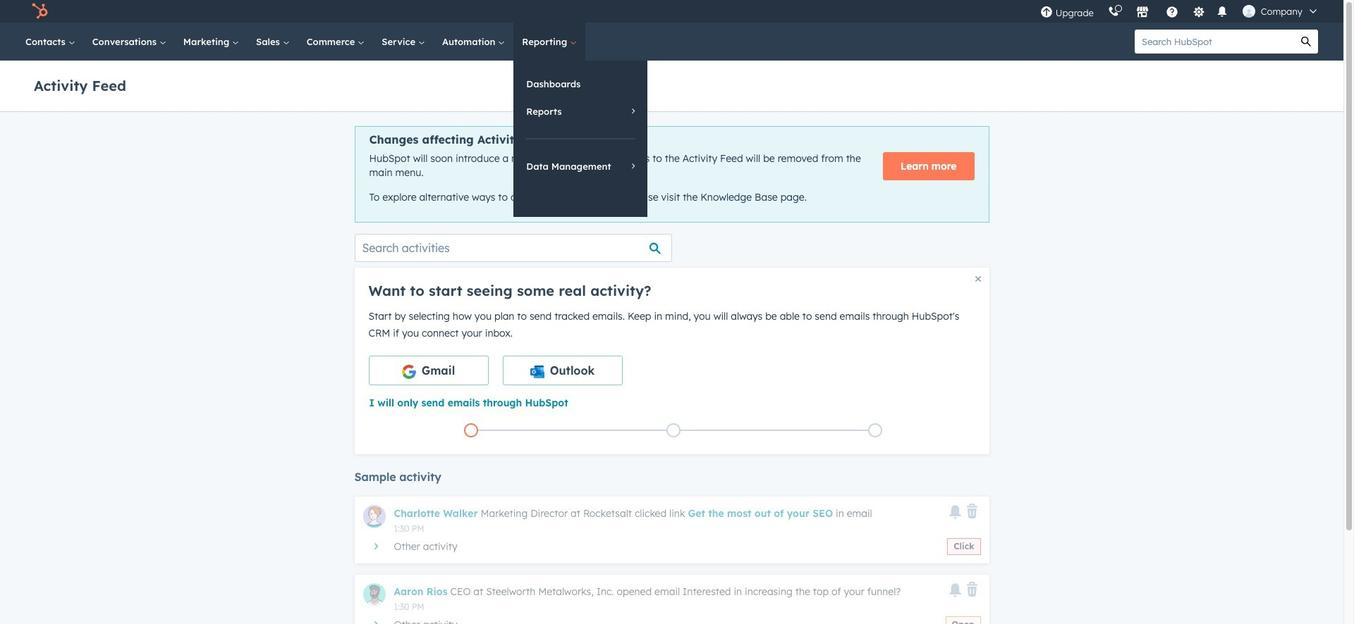 Task type: vqa. For each thing, say whether or not it's contained in the screenshot.
"onboarding.steps.sendTrackedEmailInGmail.title" icon
yes



Task type: locate. For each thing, give the bounding box(es) containing it.
jacob simon image
[[1243, 5, 1255, 18]]

list
[[370, 421, 977, 441]]

None checkbox
[[369, 356, 488, 386], [503, 356, 623, 386], [369, 356, 488, 386], [503, 356, 623, 386]]

marketplaces image
[[1136, 6, 1149, 19]]

menu
[[1033, 0, 1327, 23]]



Task type: describe. For each thing, give the bounding box(es) containing it.
onboarding.steps.finalstep.title image
[[872, 428, 879, 436]]

onboarding.steps.sendtrackedemailingmail.title image
[[670, 428, 677, 436]]

close image
[[975, 276, 981, 282]]

reporting menu
[[514, 61, 648, 217]]

Search activities search field
[[354, 234, 672, 262]]

Search HubSpot search field
[[1135, 30, 1294, 54]]



